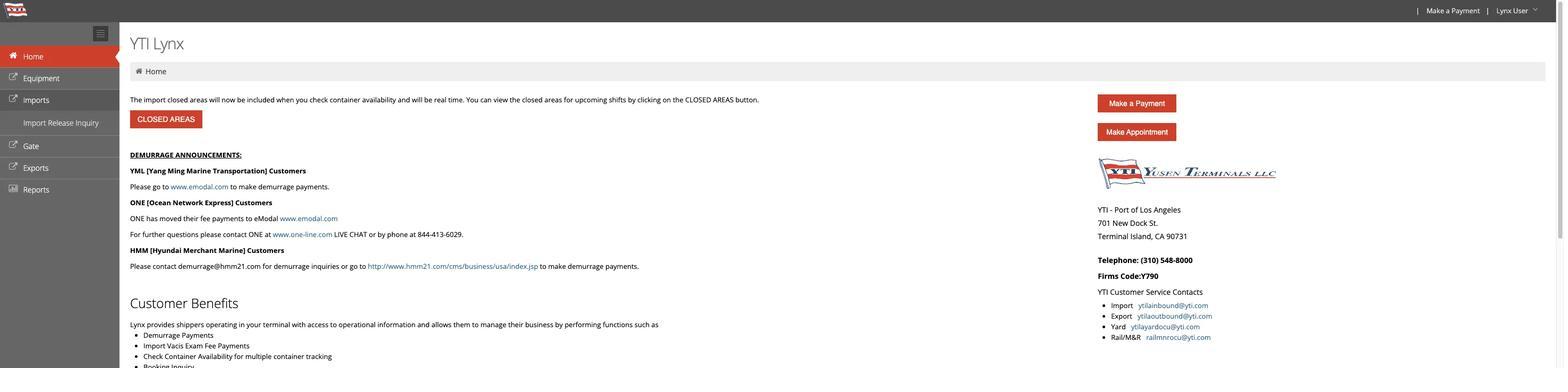 Task type: vqa. For each thing, say whether or not it's contained in the screenshot.
external link icon in Gate link
no



Task type: describe. For each thing, give the bounding box(es) containing it.
port
[[1115, 205, 1129, 215]]

chat
[[350, 230, 367, 240]]

reports link
[[0, 179, 120, 201]]

make for bottommost make a payment link
[[1110, 99, 1128, 108]]

www.one-line.com link
[[273, 230, 333, 240]]

angeles
[[1154, 205, 1181, 215]]

0 vertical spatial customers
[[269, 166, 306, 176]]

0 horizontal spatial and
[[398, 95, 410, 105]]

0 vertical spatial contact
[[223, 230, 247, 240]]

los
[[1140, 205, 1152, 215]]

external link image for equipment
[[8, 74, 19, 81]]

1 will from the left
[[209, 95, 220, 105]]

2 areas from the left
[[545, 95, 562, 105]]

information
[[378, 320, 416, 330]]

1 horizontal spatial and
[[417, 320, 430, 330]]

network
[[173, 198, 203, 208]]

1 be from the left
[[237, 95, 245, 105]]

2 will from the left
[[412, 95, 423, 105]]

the import closed areas will now be included when you check container availability and will be real time.  you can view the closed areas for upcoming shifts by clicking on the closed areas button.
[[130, 95, 759, 105]]

telephone: (310) 548-8000
[[1098, 256, 1193, 266]]

one has moved their fee payments to emodal www.emodal.com
[[130, 214, 338, 224]]

6029.
[[446, 230, 464, 240]]

yti for yti customer service contacts
[[1098, 287, 1108, 297]]

0 horizontal spatial customer
[[130, 295, 188, 312]]

exam
[[185, 342, 203, 351]]

1 horizontal spatial customer
[[1110, 287, 1144, 297]]

1 horizontal spatial go
[[350, 262, 358, 271]]

vacis
[[167, 342, 184, 351]]

check
[[310, 95, 328, 105]]

1 horizontal spatial or
[[369, 230, 376, 240]]

external link image for imports
[[8, 96, 19, 103]]

clicking
[[638, 95, 661, 105]]

1 vertical spatial www.emodal.com
[[280, 214, 338, 224]]

phone
[[387, 230, 408, 240]]

st.
[[1150, 218, 1158, 228]]

code:y790
[[1121, 271, 1159, 282]]

demurrage
[[130, 150, 174, 160]]

railmnrocu@yti.com link
[[1146, 333, 1211, 343]]

check
[[143, 352, 163, 362]]

import release inquiry link
[[0, 115, 120, 131]]

included
[[247, 95, 275, 105]]

hmm
[[130, 246, 148, 256]]

1 vertical spatial a
[[1130, 99, 1134, 108]]

2 vertical spatial by
[[555, 320, 563, 330]]

one for one has moved their fee payments to emodal www.emodal.com
[[130, 214, 145, 224]]

express]
[[205, 198, 234, 208]]

terminal
[[1098, 232, 1129, 242]]

ytilayardocu@yti.com
[[1132, 322, 1200, 332]]

548-
[[1161, 256, 1176, 266]]

export
[[1111, 312, 1136, 321]]

access
[[308, 320, 328, 330]]

import for import ytilainbound@yti.com
[[1111, 301, 1133, 311]]

http://www.hmm21.com/cms/business/usa/index.jsp link
[[368, 262, 538, 271]]

90731
[[1167, 232, 1188, 242]]

moved
[[160, 214, 182, 224]]

now
[[222, 95, 235, 105]]

0 horizontal spatial make
[[239, 182, 257, 192]]

0 horizontal spatial or
[[341, 262, 348, 271]]

1 vertical spatial lynx
[[153, 32, 184, 54]]

2 the from the left
[[673, 95, 684, 105]]

you
[[296, 95, 308, 105]]

one [ocean network express] customers
[[130, 198, 272, 208]]

as
[[652, 320, 659, 330]]

dock
[[1130, 218, 1148, 228]]

2 horizontal spatial by
[[628, 95, 636, 105]]

0 vertical spatial make a payment
[[1427, 6, 1480, 15]]

performing
[[565, 320, 601, 330]]

lynx user
[[1497, 6, 1529, 15]]

when
[[277, 95, 294, 105]]

[ocean
[[147, 198, 171, 208]]

1 vertical spatial payments.
[[606, 262, 639, 271]]

1 vertical spatial payment
[[1136, 99, 1165, 108]]

import inside demurrage payments import vacis exam fee payments check container availability for multiple container tracking
[[143, 342, 165, 351]]

them
[[453, 320, 470, 330]]

transportation]
[[213, 166, 267, 176]]

fee
[[200, 214, 210, 224]]

ytilayardocu@yti.com link
[[1132, 322, 1200, 332]]

view
[[494, 95, 508, 105]]

0 horizontal spatial payments
[[182, 331, 214, 341]]

http://www.hmm21.com/cms/business/usa/index.jsp
[[368, 262, 538, 271]]

multiple
[[245, 352, 272, 362]]

0 horizontal spatial contact
[[153, 262, 176, 271]]

container
[[165, 352, 196, 362]]

413-
[[432, 230, 446, 240]]

www.one-
[[273, 230, 305, 240]]

announcements:
[[175, 150, 242, 160]]

lynx for provides
[[130, 320, 145, 330]]

of
[[1131, 205, 1138, 215]]

service
[[1146, 287, 1171, 297]]

0 vertical spatial their
[[183, 214, 199, 224]]

operational
[[339, 320, 376, 330]]

1 horizontal spatial home link
[[145, 66, 167, 76]]

equipment
[[23, 73, 60, 83]]

for inside demurrage payments import vacis exam fee payments check container availability for multiple container tracking
[[234, 352, 244, 362]]

line.com
[[305, 230, 333, 240]]

1 horizontal spatial home
[[145, 66, 167, 76]]

ytilaoutbound@yti.com
[[1138, 312, 1213, 321]]

1 areas from the left
[[190, 95, 208, 105]]

1 horizontal spatial container
[[330, 95, 360, 105]]

shifts
[[609, 95, 626, 105]]

firms
[[1098, 271, 1119, 282]]

inquiry
[[76, 118, 99, 128]]

marine]
[[219, 246, 245, 256]]

please for please go to
[[130, 182, 151, 192]]

external link image for gate
[[8, 142, 19, 149]]

customer benefits
[[130, 295, 238, 312]]

exports link
[[0, 157, 120, 179]]

fee
[[205, 342, 216, 351]]

business
[[525, 320, 554, 330]]

make for make appointment link
[[1107, 128, 1125, 137]]

ytilaoutbound@yti.com link
[[1138, 312, 1213, 321]]

gate link
[[0, 135, 120, 157]]

closed
[[685, 95, 711, 105]]

yti for yti - port of los angeles 701 new dock st. terminal island, ca 90731
[[1098, 205, 1108, 215]]

2 vertical spatial one
[[249, 230, 263, 240]]

upcoming
[[575, 95, 607, 105]]

0 vertical spatial make a payment link
[[1422, 0, 1484, 22]]

gate
[[23, 141, 39, 151]]

0 vertical spatial www.emodal.com
[[171, 182, 229, 192]]

angle down image
[[1530, 6, 1541, 13]]

yml [yang ming marine transportation] customers
[[130, 166, 306, 176]]

areas
[[713, 95, 734, 105]]

demurrage payments import vacis exam fee payments check container availability for multiple container tracking
[[143, 331, 332, 362]]

for further questions please contact one at www.one-line.com live chat or by phone at 844-413-6029.
[[130, 230, 464, 240]]

1 horizontal spatial their
[[508, 320, 524, 330]]

ytilainbound@yti.com
[[1139, 301, 1209, 311]]



Task type: locate. For each thing, give the bounding box(es) containing it.
0 horizontal spatial import
[[23, 118, 46, 128]]

one for one [ocean network express] customers
[[130, 198, 145, 208]]

0 vertical spatial go
[[153, 182, 161, 192]]

701
[[1098, 218, 1111, 228]]

2 be from the left
[[424, 95, 432, 105]]

0 vertical spatial lynx
[[1497, 6, 1512, 15]]

external link image left imports
[[8, 96, 19, 103]]

yti down firms
[[1098, 287, 1108, 297]]

0 horizontal spatial closed
[[167, 95, 188, 105]]

home image
[[134, 67, 144, 75]]

payment up appointment
[[1136, 99, 1165, 108]]

www.emodal.com
[[171, 182, 229, 192], [280, 214, 338, 224]]

home link right home image
[[145, 66, 167, 76]]

www.emodal.com link for one has moved their fee payments to emodal www.emodal.com
[[280, 214, 338, 224]]

www.emodal.com link for to make demurrage payments.
[[171, 182, 229, 192]]

1 horizontal spatial the
[[673, 95, 684, 105]]

1 vertical spatial and
[[417, 320, 430, 330]]

import for import release inquiry
[[23, 118, 46, 128]]

2 external link image from the top
[[8, 96, 19, 103]]

www.emodal.com down marine
[[171, 182, 229, 192]]

1 vertical spatial make a payment link
[[1098, 95, 1177, 113]]

0 horizontal spatial home
[[23, 52, 44, 62]]

1 vertical spatial home
[[145, 66, 167, 76]]

home
[[23, 52, 44, 62], [145, 66, 167, 76]]

2 vertical spatial customers
[[247, 246, 284, 256]]

www.emodal.com link up www.one-line.com link
[[280, 214, 338, 224]]

or right inquiries
[[341, 262, 348, 271]]

please down yml
[[130, 182, 151, 192]]

reports
[[23, 185, 49, 195]]

will
[[209, 95, 220, 105], [412, 95, 423, 105]]

for left upcoming at left
[[564, 95, 573, 105]]

0 horizontal spatial for
[[234, 352, 244, 362]]

0 vertical spatial import
[[23, 118, 46, 128]]

make inside make appointment link
[[1107, 128, 1125, 137]]

0 horizontal spatial at
[[265, 230, 271, 240]]

1 vertical spatial by
[[378, 230, 385, 240]]

1 vertical spatial make
[[1110, 99, 1128, 108]]

inquiries
[[311, 262, 339, 271]]

with
[[292, 320, 306, 330]]

2 vertical spatial import
[[143, 342, 165, 351]]

one left has
[[130, 214, 145, 224]]

2 closed from the left
[[522, 95, 543, 105]]

contact down the one has moved their fee payments to emodal www.emodal.com
[[223, 230, 247, 240]]

customer down firms code:y790
[[1110, 287, 1144, 297]]

container inside demurrage payments import vacis exam fee payments check container availability for multiple container tracking
[[274, 352, 304, 362]]

1 horizontal spatial for
[[263, 262, 272, 271]]

at down emodal
[[265, 230, 271, 240]]

provides
[[147, 320, 175, 330]]

payment left lynx user
[[1452, 6, 1480, 15]]

bar chart image
[[8, 185, 19, 193]]

or right chat
[[369, 230, 376, 240]]

make a payment
[[1427, 6, 1480, 15], [1110, 99, 1165, 108]]

0 horizontal spatial home link
[[0, 46, 120, 67]]

1 vertical spatial for
[[263, 262, 272, 271]]

1 horizontal spatial import
[[143, 342, 165, 351]]

go right inquiries
[[350, 262, 358, 271]]

payments up exam
[[182, 331, 214, 341]]

make appointment link
[[1098, 123, 1177, 141]]

home link
[[0, 46, 120, 67], [145, 66, 167, 76]]

0 horizontal spatial the
[[510, 95, 520, 105]]

1 vertical spatial import
[[1111, 301, 1133, 311]]

0 horizontal spatial make a payment link
[[1098, 95, 1177, 113]]

external link image
[[8, 74, 19, 81], [8, 96, 19, 103]]

external link image inside exports link
[[8, 164, 19, 171]]

closed right import
[[167, 95, 188, 105]]

1 vertical spatial www.emodal.com link
[[280, 214, 338, 224]]

availability
[[362, 95, 396, 105]]

1 please from the top
[[130, 182, 151, 192]]

2 horizontal spatial lynx
[[1497, 6, 1512, 15]]

1 horizontal spatial be
[[424, 95, 432, 105]]

1 | from the left
[[1416, 6, 1420, 15]]

yti customer service contacts
[[1098, 287, 1203, 297]]

2 at from the left
[[410, 230, 416, 240]]

please for please contact demurrage@hmm21.com for demurrage inquiries or go to
[[130, 262, 151, 271]]

0 horizontal spatial payments.
[[296, 182, 330, 192]]

shippers
[[176, 320, 204, 330]]

external link image up bar chart icon
[[8, 164, 19, 171]]

and right availability
[[398, 95, 410, 105]]

1 horizontal spatial lynx
[[153, 32, 184, 54]]

at left 844-
[[410, 230, 416, 240]]

0 horizontal spatial by
[[378, 230, 385, 240]]

0 vertical spatial home
[[23, 52, 44, 62]]

1 vertical spatial payments
[[218, 342, 250, 351]]

make appointment
[[1107, 128, 1168, 137]]

external link image for exports
[[8, 164, 19, 171]]

1 the from the left
[[510, 95, 520, 105]]

home right home image
[[145, 66, 167, 76]]

import release inquiry
[[23, 118, 99, 128]]

1 horizontal spatial contact
[[223, 230, 247, 240]]

1 horizontal spatial make a payment
[[1427, 6, 1480, 15]]

live
[[334, 230, 348, 240]]

areas left upcoming at left
[[545, 95, 562, 105]]

1 closed from the left
[[167, 95, 188, 105]]

please go to www.emodal.com to make demurrage payments.
[[130, 182, 330, 192]]

external link image
[[8, 142, 19, 149], [8, 164, 19, 171]]

0 vertical spatial make
[[1427, 6, 1445, 15]]

has
[[146, 214, 158, 224]]

areas
[[190, 95, 208, 105], [545, 95, 562, 105]]

firms code:y790
[[1098, 271, 1159, 282]]

0 vertical spatial container
[[330, 95, 360, 105]]

availability
[[198, 352, 232, 362]]

1 horizontal spatial a
[[1446, 6, 1450, 15]]

0 vertical spatial please
[[130, 182, 151, 192]]

1 vertical spatial make
[[548, 262, 566, 271]]

one left [ocean at the bottom left of the page
[[130, 198, 145, 208]]

import up check
[[143, 342, 165, 351]]

container right check
[[330, 95, 360, 105]]

yti left -
[[1098, 205, 1108, 215]]

[hyundai
[[150, 246, 181, 256]]

home image
[[8, 52, 19, 59]]

contact
[[223, 230, 247, 240], [153, 262, 176, 271]]

home right home icon
[[23, 52, 44, 62]]

in
[[239, 320, 245, 330]]

1 horizontal spatial payment
[[1452, 6, 1480, 15]]

yti inside yti - port of los angeles 701 new dock st. terminal island, ca 90731
[[1098, 205, 1108, 215]]

hmm [hyundai merchant marine] customers
[[130, 246, 284, 256]]

2 | from the left
[[1486, 6, 1490, 15]]

external link image left gate
[[8, 142, 19, 149]]

1 external link image from the top
[[8, 74, 19, 81]]

2 please from the top
[[130, 262, 151, 271]]

2 horizontal spatial import
[[1111, 301, 1133, 311]]

payments
[[212, 214, 244, 224]]

1 horizontal spatial payments
[[218, 342, 250, 351]]

0 vertical spatial make
[[239, 182, 257, 192]]

make
[[1427, 6, 1445, 15], [1110, 99, 1128, 108], [1107, 128, 1125, 137]]

2 vertical spatial make
[[1107, 128, 1125, 137]]

will left now
[[209, 95, 220, 105]]

1 horizontal spatial payments.
[[606, 262, 639, 271]]

www.emodal.com link down marine
[[171, 182, 229, 192]]

such
[[635, 320, 650, 330]]

844-
[[418, 230, 432, 240]]

and left allows
[[417, 320, 430, 330]]

yti for yti lynx
[[130, 32, 149, 54]]

at
[[265, 230, 271, 240], [410, 230, 416, 240]]

1 horizontal spatial www.emodal.com link
[[280, 214, 338, 224]]

2 vertical spatial lynx
[[130, 320, 145, 330]]

the right on
[[673, 95, 684, 105]]

yti up home image
[[130, 32, 149, 54]]

0 vertical spatial external link image
[[8, 74, 19, 81]]

0 vertical spatial for
[[564, 95, 573, 105]]

please
[[200, 230, 221, 240]]

1 vertical spatial their
[[508, 320, 524, 330]]

equipment link
[[0, 67, 120, 89]]

island,
[[1131, 232, 1153, 242]]

by right the 'shifts'
[[628, 95, 636, 105]]

be right now
[[237, 95, 245, 105]]

1 horizontal spatial make a payment link
[[1422, 0, 1484, 22]]

payments.
[[296, 182, 330, 192], [606, 262, 639, 271]]

their right manage
[[508, 320, 524, 330]]

closed right view
[[522, 95, 543, 105]]

0 vertical spatial one
[[130, 198, 145, 208]]

demurrage announcements:
[[130, 150, 242, 160]]

1 vertical spatial go
[[350, 262, 358, 271]]

2 external link image from the top
[[8, 164, 19, 171]]

benefits
[[191, 295, 238, 312]]

1 vertical spatial external link image
[[8, 96, 19, 103]]

2 horizontal spatial for
[[564, 95, 573, 105]]

external link image down home icon
[[8, 74, 19, 81]]

1 horizontal spatial |
[[1486, 6, 1490, 15]]

marine
[[187, 166, 211, 176]]

merchant
[[183, 246, 217, 256]]

1 vertical spatial or
[[341, 262, 348, 271]]

contact down [hyundai
[[153, 262, 176, 271]]

0 horizontal spatial make a payment
[[1110, 99, 1165, 108]]

time.
[[448, 95, 465, 105]]

container left tracking at the bottom of page
[[274, 352, 304, 362]]

external link image inside the equipment link
[[8, 74, 19, 81]]

import inside import release inquiry link
[[23, 118, 46, 128]]

1 external link image from the top
[[8, 142, 19, 149]]

0 horizontal spatial lynx
[[130, 320, 145, 330]]

for
[[130, 230, 141, 240]]

imports
[[23, 95, 49, 105]]

import up export
[[1111, 301, 1133, 311]]

for left the multiple
[[234, 352, 244, 362]]

1 horizontal spatial will
[[412, 95, 423, 105]]

yti - port of los angeles 701 new dock st. terminal island, ca 90731
[[1098, 205, 1188, 242]]

allows
[[432, 320, 452, 330]]

functions
[[603, 320, 633, 330]]

demurrage
[[258, 182, 294, 192], [274, 262, 310, 271], [568, 262, 604, 271]]

0 vertical spatial external link image
[[8, 142, 19, 149]]

by right the business
[[555, 320, 563, 330]]

0 vertical spatial payments
[[182, 331, 214, 341]]

(310)
[[1141, 256, 1159, 266]]

areas left now
[[190, 95, 208, 105]]

None submit
[[130, 110, 202, 129]]

1 vertical spatial please
[[130, 262, 151, 271]]

yti lynx
[[130, 32, 184, 54]]

0 horizontal spatial container
[[274, 352, 304, 362]]

import
[[144, 95, 166, 105]]

their left the fee
[[183, 214, 199, 224]]

0 horizontal spatial a
[[1130, 99, 1134, 108]]

be left real on the top left of the page
[[424, 95, 432, 105]]

yml
[[130, 166, 145, 176]]

appointment
[[1127, 128, 1168, 137]]

1 vertical spatial make a payment
[[1110, 99, 1165, 108]]

customer up provides
[[130, 295, 188, 312]]

0 vertical spatial payment
[[1452, 6, 1480, 15]]

the right view
[[510, 95, 520, 105]]

terminal
[[263, 320, 290, 330]]

-
[[1110, 205, 1113, 215]]

release
[[48, 118, 74, 128]]

customers for hmm [hyundai merchant marine] customers
[[247, 246, 284, 256]]

yard
[[1111, 322, 1130, 332]]

payment
[[1452, 6, 1480, 15], [1136, 99, 1165, 108]]

button.
[[736, 95, 759, 105]]

external link image inside "imports" link
[[8, 96, 19, 103]]

0 horizontal spatial payment
[[1136, 99, 1165, 108]]

8000
[[1176, 256, 1193, 266]]

0 vertical spatial a
[[1446, 6, 1450, 15]]

for down for further questions please contact one at www.one-line.com live chat or by phone at 844-413-6029.
[[263, 262, 272, 271]]

1 vertical spatial customers
[[235, 198, 272, 208]]

external link image inside 'gate' link
[[8, 142, 19, 149]]

import down imports
[[23, 118, 46, 128]]

customers for one [ocean network express] customers
[[235, 198, 272, 208]]

lynx
[[1497, 6, 1512, 15], [153, 32, 184, 54], [130, 320, 145, 330]]

demurrage@hmm21.com
[[178, 262, 261, 271]]

0 horizontal spatial will
[[209, 95, 220, 105]]

1 vertical spatial yti
[[1098, 205, 1108, 215]]

one down emodal
[[249, 230, 263, 240]]

1 horizontal spatial at
[[410, 230, 416, 240]]

www.emodal.com up www.one-line.com link
[[280, 214, 338, 224]]

home link up equipment
[[0, 46, 120, 67]]

go down "[yang"
[[153, 182, 161, 192]]

0 vertical spatial and
[[398, 95, 410, 105]]

0 vertical spatial yti
[[130, 32, 149, 54]]

1 at from the left
[[265, 230, 271, 240]]

1 horizontal spatial make
[[548, 262, 566, 271]]

0 horizontal spatial areas
[[190, 95, 208, 105]]

be
[[237, 95, 245, 105], [424, 95, 432, 105]]

will left real on the top left of the page
[[412, 95, 423, 105]]

customers right transportation]
[[269, 166, 306, 176]]

customers down www.one-
[[247, 246, 284, 256]]

0 vertical spatial www.emodal.com link
[[171, 182, 229, 192]]

1 vertical spatial one
[[130, 214, 145, 224]]

please down hmm
[[130, 262, 151, 271]]

0 horizontal spatial www.emodal.com link
[[171, 182, 229, 192]]

1 vertical spatial container
[[274, 352, 304, 362]]

yti
[[130, 32, 149, 54], [1098, 205, 1108, 215], [1098, 287, 1108, 297]]

lynx for user
[[1497, 6, 1512, 15]]

2 vertical spatial yti
[[1098, 287, 1108, 297]]

customers up emodal
[[235, 198, 272, 208]]

lynx provides shippers operating in your terminal with access to operational information and allows them to manage their business by performing functions such as
[[130, 320, 659, 330]]

tracking
[[306, 352, 332, 362]]

by left phone
[[378, 230, 385, 240]]

ytilainbound@yti.com link
[[1139, 301, 1209, 311]]

1 horizontal spatial closed
[[522, 95, 543, 105]]

closed
[[167, 95, 188, 105], [522, 95, 543, 105]]

payments up 'availability'
[[218, 342, 250, 351]]



